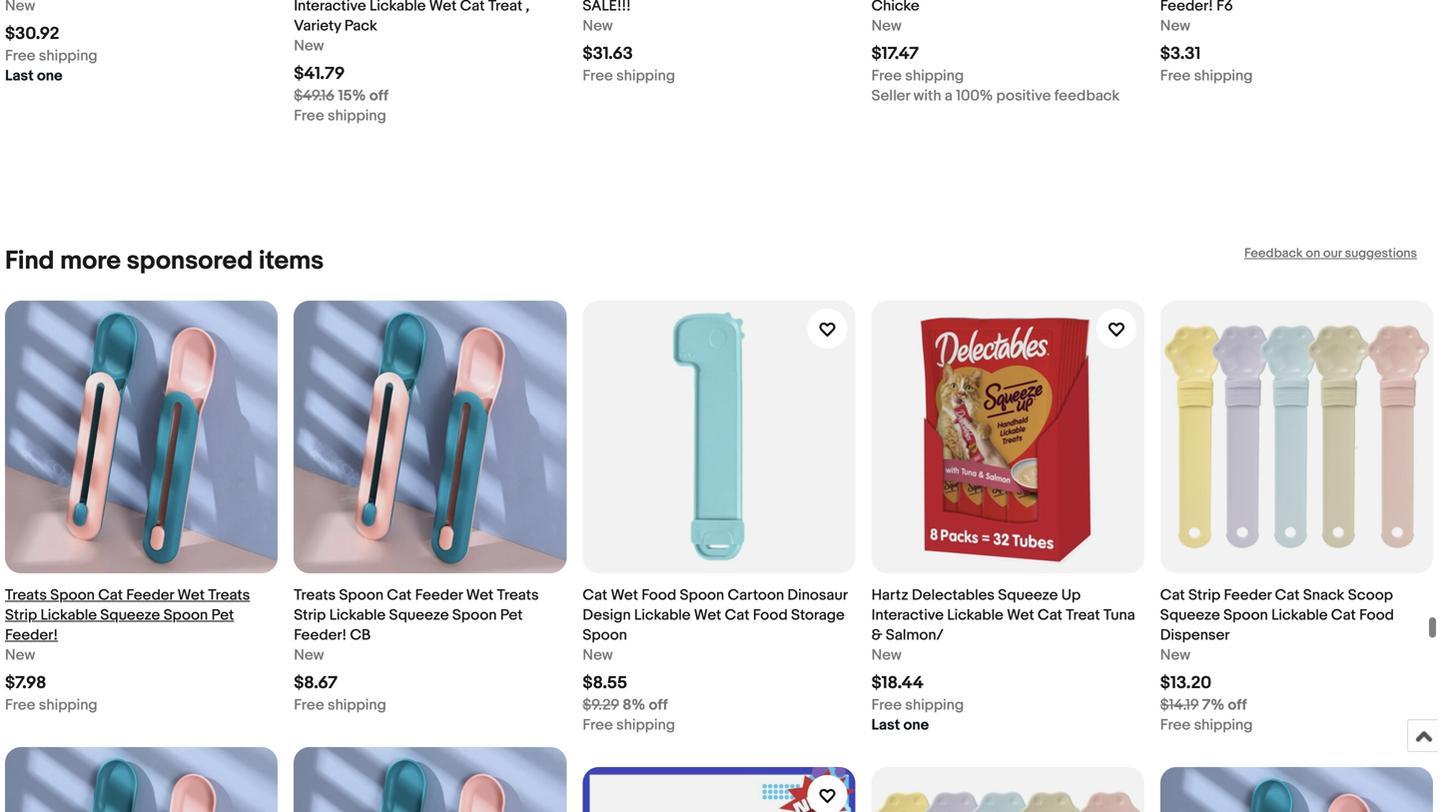 Task type: describe. For each thing, give the bounding box(es) containing it.
new $31.63 free shipping
[[583, 17, 675, 85]]

wet inside hartz delectables squeeze up interactive lickable wet cat treat tuna & salmon/ new $18.44 free shipping last one
[[1007, 607, 1035, 625]]

free inside hartz delectables squeeze up interactive lickable wet cat treat tuna & salmon/ new $18.44 free shipping last one
[[872, 697, 902, 714]]

$8.67 text field
[[294, 673, 338, 694]]

$31.63 text field
[[583, 43, 633, 64]]

new inside new $3.31 free shipping
[[1161, 17, 1191, 35]]

new inside cat strip feeder cat snack scoop squeeze spoon lickable cat food dispenser new $13.20 $14.19 7% off free shipping
[[1161, 647, 1191, 665]]

$7.98
[[5, 673, 46, 694]]

scoop
[[1348, 587, 1393, 605]]

$14.19
[[1161, 697, 1199, 714]]

strip inside cat strip feeder cat snack scoop squeeze spoon lickable cat food dispenser new $13.20 $14.19 7% off free shipping
[[1189, 587, 1221, 605]]

cat inside the treats spoon cat feeder wet treats strip lickable squeeze spoon pet feeder! new $7.98 free shipping
[[98, 587, 123, 605]]

up
[[1062, 587, 1081, 605]]

pet for $8.67
[[500, 607, 523, 625]]

new inside treats spoon cat feeder wet treats strip lickable squeeze spoon pet feeder! cb new $8.67 free shipping
[[294, 647, 324, 665]]

suggestions
[[1345, 246, 1418, 261]]

pet for $7.98
[[211, 607, 234, 625]]

shipping inside cat strip feeder cat snack scoop squeeze spoon lickable cat food dispenser new $13.20 $14.19 7% off free shipping
[[1194, 716, 1253, 734]]

$3.31
[[1161, 43, 1201, 64]]

0 vertical spatial free shipping text field
[[583, 66, 675, 86]]

strip for new
[[294, 607, 326, 625]]

previous price $49.16 15% off text field
[[294, 86, 389, 106]]

free shipping text field down 7%
[[1161, 715, 1253, 735]]

salmon/
[[886, 627, 944, 645]]

new $3.31 free shipping
[[1161, 17, 1253, 85]]

sponsored
[[127, 246, 253, 277]]

feeder inside cat strip feeder cat snack scoop squeeze spoon lickable cat food dispenser new $13.20 $14.19 7% off free shipping
[[1224, 587, 1272, 605]]

new text field for $18.44
[[872, 646, 902, 666]]

0 horizontal spatial food
[[642, 587, 677, 605]]

Seller with a 100% positive feedback text field
[[872, 86, 1120, 106]]

feedback on our suggestions
[[1245, 246, 1418, 261]]

free shipping text field down 8%
[[583, 715, 675, 735]]

new inside new $41.79 $49.16 15% off free shipping
[[294, 37, 324, 55]]

items
[[259, 246, 324, 277]]

dispenser
[[1161, 627, 1230, 645]]

$41.79
[[294, 63, 345, 84]]

spoon inside cat strip feeder cat snack scoop squeeze spoon lickable cat food dispenser new $13.20 $14.19 7% off free shipping
[[1224, 607, 1268, 625]]

positive
[[997, 87, 1051, 105]]

$3.31 text field
[[1161, 43, 1201, 64]]

seller
[[872, 87, 910, 105]]

free shipping text field down $7.98 text field
[[5, 696, 98, 715]]

free inside new $17.47 free shipping seller with a 100% positive feedback
[[872, 67, 902, 85]]

off inside new $41.79 $49.16 15% off free shipping
[[369, 87, 389, 105]]

feedback
[[1055, 87, 1120, 105]]

$31.63
[[583, 43, 633, 64]]

new inside new $17.47 free shipping seller with a 100% positive feedback
[[872, 17, 902, 35]]

a
[[945, 87, 953, 105]]

hartz delectables squeeze up interactive lickable wet cat treat tuna & salmon/ new $18.44 free shipping last one
[[872, 587, 1136, 734]]

feeder! for new
[[294, 627, 347, 645]]

group containing $30.92
[[5, 0, 1433, 126]]

free inside new $41.79 $49.16 15% off free shipping
[[294, 107, 324, 125]]

last inside hartz delectables squeeze up interactive lickable wet cat treat tuna & salmon/ new $18.44 free shipping last one
[[872, 716, 900, 734]]

free inside new $3.31 free shipping
[[1161, 67, 1191, 85]]

free inside new $31.63 free shipping
[[583, 67, 613, 85]]

100%
[[956, 87, 993, 105]]

wet inside the treats spoon cat feeder wet treats strip lickable squeeze spoon pet feeder! new $7.98 free shipping
[[177, 587, 205, 605]]

find
[[5, 246, 54, 277]]

strip for $7.98
[[5, 607, 37, 625]]

new $17.47 free shipping seller with a 100% positive feedback
[[872, 17, 1120, 105]]

shipping inside free shipping last one
[[39, 47, 98, 65]]

15%
[[338, 87, 366, 105]]

0 horizontal spatial free shipping text field
[[294, 106, 386, 126]]

food for new
[[753, 607, 788, 625]]

free shipping text field down $3.31 text box
[[1161, 66, 1253, 86]]

$17.47 text field
[[872, 43, 919, 64]]

shipping inside the treats spoon cat feeder wet treats strip lickable squeeze spoon pet feeder! new $7.98 free shipping
[[39, 697, 98, 714]]

feeder for $7.98
[[126, 587, 174, 605]]

hartz
[[872, 587, 909, 605]]

&
[[872, 627, 883, 645]]

free inside treats spoon cat feeder wet treats strip lickable squeeze spoon pet feeder! cb new $8.67 free shipping
[[294, 697, 324, 714]]

free inside the treats spoon cat feeder wet treats strip lickable squeeze spoon pet feeder! new $7.98 free shipping
[[5, 697, 35, 714]]

$8.67
[[294, 673, 338, 694]]

shipping inside treats spoon cat feeder wet treats strip lickable squeeze spoon pet feeder! cb new $8.67 free shipping
[[328, 697, 386, 714]]

wet inside treats spoon cat feeder wet treats strip lickable squeeze spoon pet feeder! cb new $8.67 free shipping
[[466, 587, 494, 605]]

previous price $14.19 7% off text field
[[1161, 696, 1247, 715]]

new text field for $13.20
[[1161, 646, 1191, 666]]

cartoon
[[728, 587, 784, 605]]



Task type: locate. For each thing, give the bounding box(es) containing it.
1 vertical spatial last
[[872, 716, 900, 734]]

free down $49.16
[[294, 107, 324, 125]]

free down $9.29
[[583, 716, 613, 734]]

feeder! inside the treats spoon cat feeder wet treats strip lickable squeeze spoon pet feeder! new $7.98 free shipping
[[5, 627, 58, 645]]

2 lickable from the left
[[634, 607, 691, 625]]

new text field up $17.47 text field
[[872, 16, 902, 36]]

shipping down the $18.44
[[905, 697, 964, 714]]

$7.98 text field
[[5, 673, 46, 694]]

2 horizontal spatial food
[[1360, 607, 1395, 625]]

storage
[[791, 607, 845, 625]]

New text field
[[583, 16, 613, 36], [872, 16, 902, 36], [1161, 16, 1191, 36], [294, 646, 324, 666], [1161, 646, 1191, 666]]

shipping
[[39, 47, 98, 65], [617, 67, 675, 85], [905, 67, 964, 85], [1194, 67, 1253, 85], [328, 107, 386, 125], [39, 697, 98, 714], [328, 697, 386, 714], [905, 697, 964, 714], [617, 716, 675, 734], [1194, 716, 1253, 734]]

new $41.79 $49.16 15% off free shipping
[[294, 37, 389, 125]]

new text field up $3.31
[[1161, 16, 1191, 36]]

lickable inside cat strip feeder cat snack scoop squeeze spoon lickable cat food dispenser new $13.20 $14.19 7% off free shipping
[[1272, 607, 1328, 625]]

cb
[[350, 627, 371, 645]]

0 horizontal spatial pet
[[211, 607, 234, 625]]

off right 7%
[[1228, 697, 1247, 714]]

off inside cat strip feeder cat snack scoop squeeze spoon lickable cat food dispenser new $13.20 $14.19 7% off free shipping
[[1228, 697, 1247, 714]]

8%
[[623, 697, 646, 714]]

1 vertical spatial one
[[904, 716, 929, 734]]

food for $13.20
[[1360, 607, 1395, 625]]

1 vertical spatial last one text field
[[872, 715, 929, 735]]

off inside cat wet food spoon cartoon dinosaur design lickable wet cat food storage spoon new $8.55 $9.29 8% off free shipping
[[649, 697, 668, 714]]

free up "seller"
[[872, 67, 902, 85]]

food
[[642, 587, 677, 605], [753, 607, 788, 625], [1360, 607, 1395, 625]]

4 lickable from the left
[[947, 607, 1004, 625]]

1 treats from the left
[[5, 587, 47, 605]]

$18.44 text field
[[872, 673, 924, 694]]

shipping down $31.63 text box
[[617, 67, 675, 85]]

interactive
[[872, 607, 944, 625]]

strip inside treats spoon cat feeder wet treats strip lickable squeeze spoon pet feeder! cb new $8.67 free shipping
[[294, 607, 326, 625]]

2 treats from the left
[[208, 587, 250, 605]]

free shipping last one
[[5, 47, 98, 85]]

more
[[60, 246, 121, 277]]

free
[[5, 47, 35, 65], [583, 67, 613, 85], [872, 67, 902, 85], [1161, 67, 1191, 85], [294, 107, 324, 125], [5, 697, 35, 714], [294, 697, 324, 714], [872, 697, 902, 714], [583, 716, 613, 734], [1161, 716, 1191, 734]]

1 horizontal spatial food
[[753, 607, 788, 625]]

2 group from the top
[[5, 301, 1433, 812]]

last one text field down $18.44 text box
[[872, 715, 929, 735]]

0 vertical spatial last
[[5, 67, 34, 85]]

pet inside treats spoon cat feeder wet treats strip lickable squeeze spoon pet feeder! cb new $8.67 free shipping
[[500, 607, 523, 625]]

treats
[[5, 587, 47, 605], [208, 587, 250, 605], [294, 587, 336, 605], [497, 587, 539, 605]]

New text field
[[294, 36, 324, 56], [5, 646, 35, 666], [583, 646, 613, 666], [872, 646, 902, 666]]

treats spoon cat feeder wet treats strip lickable squeeze spoon pet feeder! new $7.98 free shipping
[[5, 587, 250, 714]]

feeder inside the treats spoon cat feeder wet treats strip lickable squeeze spoon pet feeder! new $7.98 free shipping
[[126, 587, 174, 605]]

one down $18.44 text box
[[904, 716, 929, 734]]

squeeze inside cat strip feeder cat snack scoop squeeze spoon lickable cat food dispenser new $13.20 $14.19 7% off free shipping
[[1161, 607, 1221, 625]]

Last one text field
[[5, 66, 63, 86], [872, 715, 929, 735]]

tuna
[[1104, 607, 1136, 625]]

0 vertical spatial group
[[5, 0, 1433, 126]]

0 vertical spatial last one text field
[[5, 66, 63, 86]]

new up $17.47 text field
[[872, 17, 902, 35]]

feedback
[[1245, 246, 1303, 261]]

strip up dispenser
[[1189, 587, 1221, 605]]

shipping up with
[[905, 67, 964, 85]]

new text field for $8.67
[[294, 646, 324, 666]]

new inside new $31.63 free shipping
[[583, 17, 613, 35]]

new text field up $8.55
[[583, 646, 613, 666]]

off
[[369, 87, 389, 105], [649, 697, 668, 714], [1228, 697, 1247, 714]]

free down $31.63 text box
[[583, 67, 613, 85]]

0 horizontal spatial last
[[5, 67, 34, 85]]

$18.44
[[872, 673, 924, 694]]

lickable down delectables
[[947, 607, 1004, 625]]

shipping inside new $41.79 $49.16 15% off free shipping
[[328, 107, 386, 125]]

3 lickable from the left
[[329, 607, 386, 625]]

free shipping text field down $31.63 text box
[[583, 66, 675, 86]]

feeder! inside treats spoon cat feeder wet treats strip lickable squeeze spoon pet feeder! cb new $8.67 free shipping
[[294, 627, 347, 645]]

one
[[37, 67, 63, 85], [904, 716, 929, 734]]

shipping inside cat wet food spoon cartoon dinosaur design lickable wet cat food storage spoon new $8.55 $9.29 8% off free shipping
[[617, 716, 675, 734]]

0 horizontal spatial feeder
[[126, 587, 174, 605]]

1 vertical spatial group
[[5, 301, 1433, 812]]

shipping down 8%
[[617, 716, 675, 734]]

2 horizontal spatial feeder
[[1224, 587, 1272, 605]]

spoon
[[50, 587, 95, 605], [680, 587, 725, 605], [339, 587, 384, 605], [164, 607, 208, 625], [452, 607, 497, 625], [1224, 607, 1268, 625], [583, 627, 627, 645]]

cat inside treats spoon cat feeder wet treats strip lickable squeeze spoon pet feeder! cb new $8.67 free shipping
[[387, 587, 412, 605]]

new up $3.31
[[1161, 17, 1191, 35]]

shipping down 7%
[[1194, 716, 1253, 734]]

0 horizontal spatial off
[[369, 87, 389, 105]]

strip up $8.67 text field
[[294, 607, 326, 625]]

new text field for $41.79
[[294, 36, 324, 56]]

lickable
[[40, 607, 97, 625], [634, 607, 691, 625], [329, 607, 386, 625], [947, 607, 1004, 625], [1272, 607, 1328, 625]]

pet
[[211, 607, 234, 625], [500, 607, 523, 625]]

food down the cartoon
[[753, 607, 788, 625]]

free shipping text field up with
[[872, 66, 964, 86]]

1 lickable from the left
[[40, 607, 97, 625]]

lickable for $8.55
[[634, 607, 691, 625]]

dinosaur
[[788, 587, 848, 605]]

free down $7.98
[[5, 697, 35, 714]]

new inside cat wet food spoon cartoon dinosaur design lickable wet cat food storage spoon new $8.55 $9.29 8% off free shipping
[[583, 647, 613, 665]]

shipping down 15%
[[328, 107, 386, 125]]

new text field up $31.63 text box
[[583, 16, 613, 36]]

7%
[[1202, 697, 1225, 714]]

$30.92
[[5, 24, 59, 44]]

new down &
[[872, 647, 902, 665]]

new text field for $8.55
[[583, 646, 613, 666]]

new text field for $7.98
[[5, 646, 35, 666]]

wet
[[177, 587, 205, 605], [611, 587, 638, 605], [466, 587, 494, 605], [694, 607, 722, 625], [1007, 607, 1035, 625]]

food left the cartoon
[[642, 587, 677, 605]]

shipping down $3.31 text box
[[1194, 67, 1253, 85]]

2 feeder! from the left
[[294, 627, 347, 645]]

shipping inside hartz delectables squeeze up interactive lickable wet cat treat tuna & salmon/ new $18.44 free shipping last one
[[905, 697, 964, 714]]

delectables
[[912, 587, 995, 605]]

shipping down $30.92
[[39, 47, 98, 65]]

new up $31.63 text box
[[583, 17, 613, 35]]

new text field down &
[[872, 646, 902, 666]]

lickable up cb at the left bottom
[[329, 607, 386, 625]]

food down scoop
[[1360, 607, 1395, 625]]

cat wet food spoon cartoon dinosaur design lickable wet cat food storage spoon new $8.55 $9.29 8% off free shipping
[[583, 587, 848, 734]]

last down $18.44 text box
[[872, 716, 900, 734]]

new inside hartz delectables squeeze up interactive lickable wet cat treat tuna & salmon/ new $18.44 free shipping last one
[[872, 647, 902, 665]]

$13.20 text field
[[1161, 673, 1212, 694]]

last
[[5, 67, 34, 85], [872, 716, 900, 734]]

new text field for $31.63
[[583, 16, 613, 36]]

lickable inside treats spoon cat feeder wet treats strip lickable squeeze spoon pet feeder! cb new $8.67 free shipping
[[329, 607, 386, 625]]

previous price $9.29 8% off text field
[[583, 696, 668, 715]]

Free shipping text field
[[5, 46, 98, 66], [872, 66, 964, 86], [1161, 66, 1253, 86], [5, 696, 98, 715], [294, 696, 386, 715], [872, 696, 964, 715], [583, 715, 675, 735], [1161, 715, 1253, 735]]

on
[[1306, 246, 1321, 261]]

off right 15%
[[369, 87, 389, 105]]

strip inside the treats spoon cat feeder wet treats strip lickable squeeze spoon pet feeder! new $7.98 free shipping
[[5, 607, 37, 625]]

off right 8%
[[649, 697, 668, 714]]

pet inside the treats spoon cat feeder wet treats strip lickable squeeze spoon pet feeder! new $7.98 free shipping
[[211, 607, 234, 625]]

1 vertical spatial free shipping text field
[[294, 106, 386, 126]]

$9.29
[[583, 697, 619, 714]]

lickable right design
[[634, 607, 691, 625]]

last one text field down $30.92
[[5, 66, 63, 86]]

last inside free shipping last one
[[5, 67, 34, 85]]

strip up $7.98
[[5, 607, 37, 625]]

new text field for $3.31
[[1161, 16, 1191, 36]]

feedback on our suggestions link
[[1245, 246, 1418, 261]]

5 lickable from the left
[[1272, 607, 1328, 625]]

design
[[583, 607, 631, 625]]

2 feeder from the left
[[415, 587, 463, 605]]

free shipping text field down 15%
[[294, 106, 386, 126]]

squeeze inside the treats spoon cat feeder wet treats strip lickable squeeze spoon pet feeder! new $7.98 free shipping
[[100, 607, 160, 625]]

new text field up $8.67
[[294, 646, 324, 666]]

squeeze inside treats spoon cat feeder wet treats strip lickable squeeze spoon pet feeder! cb new $8.67 free shipping
[[389, 607, 449, 625]]

new text field for $17.47
[[872, 16, 902, 36]]

new up $8.67
[[294, 647, 324, 665]]

cat
[[98, 587, 123, 605], [583, 587, 608, 605], [387, 587, 412, 605], [1161, 587, 1185, 605], [1275, 587, 1300, 605], [725, 607, 750, 625], [1038, 607, 1063, 625], [1332, 607, 1356, 625]]

0 horizontal spatial last one text field
[[5, 66, 63, 86]]

1 horizontal spatial off
[[649, 697, 668, 714]]

lickable for free
[[40, 607, 97, 625]]

cat strip feeder cat snack scoop squeeze spoon lickable cat food dispenser new $13.20 $14.19 7% off free shipping
[[1161, 587, 1395, 734]]

shipping down $8.67
[[328, 697, 386, 714]]

cat inside hartz delectables squeeze up interactive lickable wet cat treat tuna & salmon/ new $18.44 free shipping last one
[[1038, 607, 1063, 625]]

$8.55 text field
[[583, 673, 628, 694]]

feeder!
[[5, 627, 58, 645], [294, 627, 347, 645]]

treat
[[1066, 607, 1100, 625]]

free down $30.92
[[5, 47, 35, 65]]

lickable inside hartz delectables squeeze up interactive lickable wet cat treat tuna & salmon/ new $18.44 free shipping last one
[[947, 607, 1004, 625]]

new down dispenser
[[1161, 647, 1191, 665]]

2 horizontal spatial strip
[[1189, 587, 1221, 605]]

1 feeder! from the left
[[5, 627, 58, 645]]

one inside free shipping last one
[[37, 67, 63, 85]]

shipping inside new $31.63 free shipping
[[617, 67, 675, 85]]

free shipping text field down $8.67
[[294, 696, 386, 715]]

find more sponsored items
[[5, 246, 324, 277]]

new up $8.55
[[583, 647, 613, 665]]

1 horizontal spatial last
[[872, 716, 900, 734]]

Free shipping text field
[[583, 66, 675, 86], [294, 106, 386, 126]]

4 treats from the left
[[497, 587, 539, 605]]

free shipping text field down the $18.44
[[872, 696, 964, 715]]

3 treats from the left
[[294, 587, 336, 605]]

new up $7.98
[[5, 647, 35, 665]]

feeder! for $7.98
[[5, 627, 58, 645]]

shipping inside new $3.31 free shipping
[[1194, 67, 1253, 85]]

2 horizontal spatial off
[[1228, 697, 1247, 714]]

free down $14.19
[[1161, 716, 1191, 734]]

group
[[5, 0, 1433, 126], [5, 301, 1433, 812]]

last down $30.92
[[5, 67, 34, 85]]

$17.47
[[872, 43, 919, 64]]

$8.55
[[583, 673, 628, 694]]

free inside free shipping last one
[[5, 47, 35, 65]]

2 pet from the left
[[500, 607, 523, 625]]

new
[[583, 17, 613, 35], [872, 17, 902, 35], [1161, 17, 1191, 35], [294, 37, 324, 55], [5, 647, 35, 665], [583, 647, 613, 665], [294, 647, 324, 665], [872, 647, 902, 665], [1161, 647, 1191, 665]]

1 horizontal spatial pet
[[500, 607, 523, 625]]

new text field down dispenser
[[1161, 646, 1191, 666]]

strip
[[1189, 587, 1221, 605], [5, 607, 37, 625], [294, 607, 326, 625]]

$30.92 text field
[[5, 24, 59, 44]]

treats spoon cat feeder wet treats strip lickable squeeze spoon pet feeder! cb new $8.67 free shipping
[[294, 587, 539, 714]]

0 horizontal spatial feeder!
[[5, 627, 58, 645]]

0 horizontal spatial strip
[[5, 607, 37, 625]]

free down $3.31
[[1161, 67, 1191, 85]]

0 vertical spatial one
[[37, 67, 63, 85]]

lickable for $8.67
[[329, 607, 386, 625]]

feeder
[[126, 587, 174, 605], [415, 587, 463, 605], [1224, 587, 1272, 605]]

1 horizontal spatial feeder
[[415, 587, 463, 605]]

None text field
[[5, 0, 35, 16]]

1 horizontal spatial one
[[904, 716, 929, 734]]

1 horizontal spatial strip
[[294, 607, 326, 625]]

new up $41.79 text box
[[294, 37, 324, 55]]

3 feeder from the left
[[1224, 587, 1272, 605]]

free down the $18.44
[[872, 697, 902, 714]]

free inside cat strip feeder cat snack scoop squeeze spoon lickable cat food dispenser new $13.20 $14.19 7% off free shipping
[[1161, 716, 1191, 734]]

feeder! left cb at the left bottom
[[294, 627, 347, 645]]

$13.20
[[1161, 673, 1212, 694]]

1 horizontal spatial feeder!
[[294, 627, 347, 645]]

food inside cat strip feeder cat snack scoop squeeze spoon lickable cat food dispenser new $13.20 $14.19 7% off free shipping
[[1360, 607, 1395, 625]]

with
[[914, 87, 942, 105]]

new text field up $41.79 text box
[[294, 36, 324, 56]]

lickable inside cat wet food spoon cartoon dinosaur design lickable wet cat food storage spoon new $8.55 $9.29 8% off free shipping
[[634, 607, 691, 625]]

lickable inside the treats spoon cat feeder wet treats strip lickable squeeze spoon pet feeder! new $7.98 free shipping
[[40, 607, 97, 625]]

snack
[[1303, 587, 1345, 605]]

one inside hartz delectables squeeze up interactive lickable wet cat treat tuna & salmon/ new $18.44 free shipping last one
[[904, 716, 929, 734]]

1 pet from the left
[[211, 607, 234, 625]]

free shipping text field down $30.92
[[5, 46, 98, 66]]

$49.16
[[294, 87, 335, 105]]

feeder inside treats spoon cat feeder wet treats strip lickable squeeze spoon pet feeder! cb new $8.67 free shipping
[[415, 587, 463, 605]]

feeder! up $7.98 text field
[[5, 627, 58, 645]]

group containing $7.98
[[5, 301, 1433, 812]]

one down $30.92
[[37, 67, 63, 85]]

$41.79 text field
[[294, 63, 345, 84]]

1 group from the top
[[5, 0, 1433, 126]]

feeder for new
[[415, 587, 463, 605]]

free inside cat wet food spoon cartoon dinosaur design lickable wet cat food storage spoon new $8.55 $9.29 8% off free shipping
[[583, 716, 613, 734]]

1 horizontal spatial last one text field
[[872, 715, 929, 735]]

new text field up $7.98
[[5, 646, 35, 666]]

lickable down snack
[[1272, 607, 1328, 625]]

our
[[1324, 246, 1342, 261]]

squeeze inside hartz delectables squeeze up interactive lickable wet cat treat tuna & salmon/ new $18.44 free shipping last one
[[998, 587, 1058, 605]]

shipping down $7.98 text field
[[39, 697, 98, 714]]

lickable up $7.98
[[40, 607, 97, 625]]

squeeze
[[998, 587, 1058, 605], [100, 607, 160, 625], [389, 607, 449, 625], [1161, 607, 1221, 625]]

1 feeder from the left
[[126, 587, 174, 605]]

0 horizontal spatial one
[[37, 67, 63, 85]]

shipping inside new $17.47 free shipping seller with a 100% positive feedback
[[905, 67, 964, 85]]

new inside the treats spoon cat feeder wet treats strip lickable squeeze spoon pet feeder! new $7.98 free shipping
[[5, 647, 35, 665]]

free down $8.67
[[294, 697, 324, 714]]

1 horizontal spatial free shipping text field
[[583, 66, 675, 86]]



Task type: vqa. For each thing, say whether or not it's contained in the screenshot.
Strip
yes



